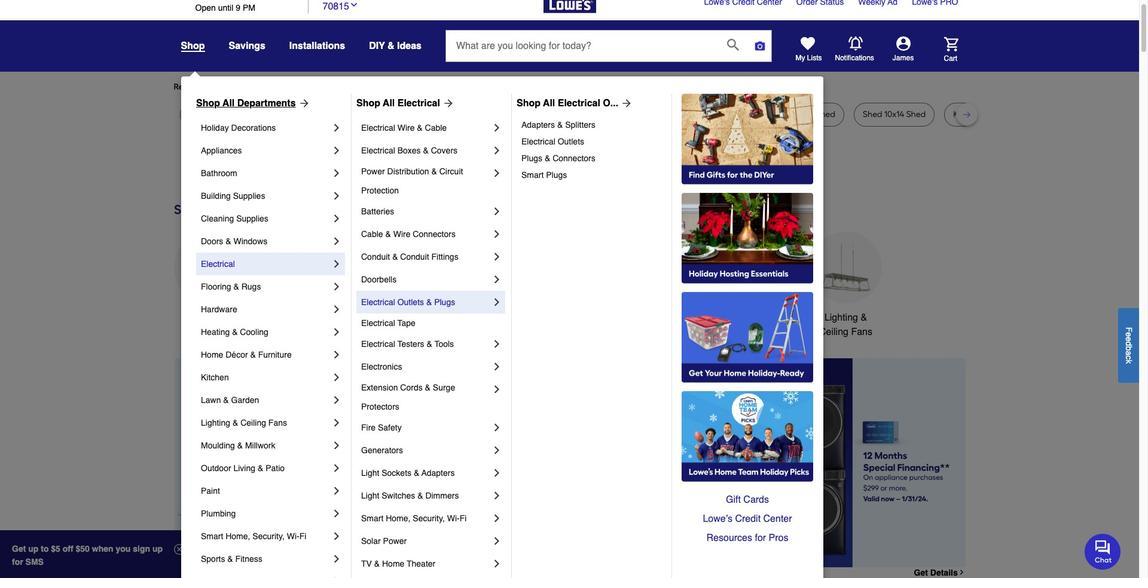 Task type: vqa. For each thing, say whether or not it's contained in the screenshot.
chevron right image related to Building Supplies
yes



Task type: describe. For each thing, give the bounding box(es) containing it.
1 vertical spatial power
[[383, 537, 407, 547]]

arrow left image
[[396, 463, 408, 475]]

$5
[[51, 545, 60, 554]]

chevron right image for flooring & rugs
[[331, 281, 343, 293]]

cable inside 'link'
[[425, 123, 447, 133]]

electrical testers & tools
[[361, 340, 454, 349]]

all for shop all electrical
[[383, 98, 395, 109]]

supplies for building supplies
[[233, 191, 265, 201]]

chevron right image for building supplies
[[331, 190, 343, 202]]

& inside button
[[388, 41, 395, 51]]

installations button
[[289, 35, 345, 57]]

shop all departments link
[[196, 96, 310, 111]]

shop all electrical
[[356, 98, 440, 109]]

chevron right image for kitchen
[[331, 372, 343, 384]]

shop for shop all electrical o...
[[517, 98, 541, 109]]

outdoor
[[725, 109, 757, 120]]

up to 30 percent off select major appliances. plus, save up to an extra $750 on major appliances. image
[[386, 359, 966, 568]]

lawn
[[189, 109, 210, 120]]

protectors
[[361, 403, 399, 412]]

tv & home theater link
[[361, 553, 491, 576]]

cart
[[944, 54, 958, 63]]

lawn
[[201, 396, 221, 406]]

chevron down image
[[349, 0, 359, 9]]

1 horizontal spatial arrow right image
[[944, 463, 956, 475]]

paint
[[201, 487, 220, 496]]

shop for shop all departments
[[196, 98, 220, 109]]

all for shop all departments
[[223, 98, 235, 109]]

patio
[[266, 464, 285, 474]]

chevron right image for fire safety link
[[491, 422, 503, 434]]

doorbells link
[[361, 269, 491, 291]]

until
[[218, 3, 233, 13]]

1 horizontal spatial smart home, security, wi-fi link
[[361, 508, 491, 531]]

smart inside 'button'
[[728, 313, 754, 324]]

millwork
[[245, 441, 275, 451]]

ceiling inside "button"
[[819, 327, 849, 338]]

electrical tape
[[361, 319, 416, 328]]

resources for pros link
[[682, 529, 813, 548]]

safety
[[378, 423, 402, 433]]

search image
[[727, 39, 739, 51]]

stick
[[283, 109, 301, 120]]

0 vertical spatial plugs
[[522, 154, 543, 163]]

o...
[[603, 98, 619, 109]]

faucets
[[483, 313, 517, 324]]

circuit
[[439, 167, 463, 176]]

shop all electrical link
[[356, 96, 455, 111]]

chevron right image for power distribution & circuit protection link
[[491, 167, 503, 179]]

0 horizontal spatial home,
[[226, 532, 250, 542]]

savings button
[[229, 35, 265, 57]]

1 vertical spatial wire
[[393, 230, 411, 239]]

kitchen faucets button
[[447, 232, 518, 325]]

hardie board
[[625, 109, 676, 120]]

chevron right image for heating & cooling
[[331, 327, 343, 339]]

lowe's home improvement notification center image
[[848, 36, 863, 51]]

hardware
[[201, 305, 237, 315]]

resources for pros
[[707, 534, 789, 544]]

70815
[[323, 1, 349, 12]]

bathroom inside button
[[643, 313, 685, 324]]

& inside 'link'
[[417, 123, 423, 133]]

shop
[[181, 41, 205, 51]]

power distribution & circuit protection
[[361, 167, 466, 196]]

building
[[201, 191, 231, 201]]

extension
[[361, 383, 398, 393]]

smart for the rightmost smart home, security, wi-fi link
[[361, 514, 384, 524]]

wi- for the rightmost smart home, security, wi-fi link
[[447, 514, 460, 524]]

fans inside lighting & ceiling fans "button"
[[851, 327, 873, 338]]

you for recommended searches for you
[[283, 82, 297, 92]]

chevron right image for home décor & furniture link
[[331, 349, 343, 361]]

chevron right image for extension cords & surge protectors link
[[491, 384, 503, 396]]

0 vertical spatial appliances
[[201, 146, 242, 156]]

conduit & conduit fittings
[[361, 252, 459, 262]]

electrical wire & cable
[[361, 123, 447, 133]]

fire safety link
[[361, 417, 491, 440]]

electrical boxes & covers
[[361, 146, 458, 156]]

chevron right image for doors & windows link
[[331, 236, 343, 248]]

shop button
[[181, 40, 205, 52]]

security, for smart home, security, wi-fi link to the left
[[253, 532, 285, 542]]

outlets for electrical outlets & plugs
[[398, 298, 424, 307]]

cleaning supplies link
[[201, 208, 331, 230]]

lowe's wishes you and your family a happy hanukkah. image
[[174, 158, 966, 188]]

chevron right image for electrical testers & tools
[[491, 339, 503, 351]]

2 e from the top
[[1124, 337, 1134, 342]]

electrical for electrical testers & tools
[[361, 340, 395, 349]]

electrical for electrical outlets
[[522, 137, 556, 147]]

more
[[306, 82, 326, 92]]

electrical for electrical tape
[[361, 319, 395, 328]]

center
[[764, 514, 792, 525]]

fire
[[361, 423, 376, 433]]

doorbells
[[361, 275, 397, 285]]

chevron right image for cable & wire connectors
[[491, 228, 503, 240]]

0 horizontal spatial smart home, security, wi-fi link
[[201, 526, 331, 548]]

christmas decorations
[[366, 313, 417, 338]]

doors
[[201, 237, 223, 246]]

solar power
[[361, 537, 407, 547]]

chevron right image for appliances
[[331, 145, 343, 157]]

chevron right image for light switches & dimmers
[[491, 490, 503, 502]]

chevron right image for doorbells
[[491, 274, 503, 286]]

lowe's home team holiday picks. image
[[682, 392, 813, 483]]

10x14
[[885, 109, 905, 120]]

smart plugs link
[[522, 167, 663, 184]]

electrical for electrical outlets & plugs
[[361, 298, 395, 307]]

electrical for electrical boxes & covers
[[361, 146, 395, 156]]

sign
[[133, 545, 150, 554]]

lighting inside "button"
[[825, 313, 858, 324]]

recommended
[[174, 82, 231, 92]]

chevron right image for cleaning supplies
[[331, 213, 343, 225]]

9
[[236, 3, 240, 13]]

light for light sockets & adapters
[[361, 469, 379, 479]]

batteries
[[361, 207, 394, 217]]

arrow right image inside shop all electrical link
[[440, 97, 455, 109]]

arrow right image for shop all departments
[[296, 97, 310, 109]]

0 horizontal spatial bathroom
[[201, 169, 237, 178]]

shed for shed
[[816, 109, 836, 120]]

you for more suggestions for you
[[389, 82, 403, 92]]

outlets for electrical outlets
[[558, 137, 584, 147]]

chevron right image for moulding & millwork
[[331, 440, 343, 452]]

refrigerator
[[445, 109, 490, 120]]

open until 9 pm
[[195, 3, 255, 13]]

0 vertical spatial home,
[[386, 514, 411, 524]]

security, for the rightmost smart home, security, wi-fi link
[[413, 514, 445, 524]]

outdoor living & patio
[[201, 464, 285, 474]]

lowe's home improvement lists image
[[801, 36, 815, 51]]

ideas
[[397, 41, 422, 51]]

electrical outlets link
[[522, 133, 663, 150]]

peel
[[265, 109, 281, 120]]

home décor & furniture link
[[201, 344, 331, 367]]

smart for smart plugs link
[[522, 170, 544, 180]]

heating
[[201, 328, 230, 337]]

light sockets & adapters link
[[361, 462, 491, 485]]

notifications
[[835, 54, 874, 62]]

batteries link
[[361, 200, 491, 223]]

cable & wire connectors link
[[361, 223, 491, 246]]

garden
[[231, 396, 259, 406]]

chevron right image for holiday decorations
[[331, 122, 343, 134]]

power inside power distribution & circuit protection
[[361, 167, 385, 176]]

chevron right image for paint link
[[331, 486, 343, 498]]

shed outdoor storage
[[703, 109, 789, 120]]

chevron right image for electrical outlets & plugs
[[491, 297, 503, 309]]

light switches & dimmers link
[[361, 485, 491, 508]]

0 horizontal spatial cable
[[361, 230, 383, 239]]

wire inside 'link'
[[398, 123, 415, 133]]

lighting & ceiling fans inside lighting & ceiling fans link
[[201, 419, 287, 428]]

shed for shed outdoor storage
[[703, 109, 723, 120]]

bathroom link
[[201, 162, 331, 185]]

chevron right image for generators
[[491, 445, 503, 457]]

plugs & connectors
[[522, 154, 596, 163]]

for up departments
[[270, 82, 281, 92]]

holiday decorations link
[[201, 117, 331, 139]]

home inside home décor & furniture link
[[201, 351, 223, 360]]

lowe's credit center link
[[682, 510, 813, 529]]

get for get details
[[914, 569, 928, 578]]

shed for shed 10x14 shed
[[863, 109, 883, 120]]

decorations for holiday
[[231, 123, 276, 133]]

electrical boxes & covers link
[[361, 139, 491, 162]]

power distribution & circuit protection link
[[361, 162, 491, 200]]

more suggestions for you
[[306, 82, 403, 92]]

sports
[[201, 555, 225, 565]]

$50
[[76, 545, 90, 554]]

lighting & ceiling fans inside lighting & ceiling fans "button"
[[819, 313, 873, 338]]

christmas decorations button
[[356, 232, 427, 340]]

shop all electrical o...
[[517, 98, 619, 109]]

christmas
[[370, 313, 413, 324]]

more suggestions for you link
[[306, 81, 412, 93]]

building supplies link
[[201, 185, 331, 208]]

storage
[[759, 109, 789, 120]]

2 conduit from the left
[[400, 252, 429, 262]]

lighting & ceiling fans link
[[201, 412, 331, 435]]

home inside smart home 'button'
[[756, 313, 782, 324]]

chevron right image for smart home, security, wi-fi link to the left
[[331, 531, 343, 543]]

adapters & splitters
[[522, 120, 596, 130]]



Task type: locate. For each thing, give the bounding box(es) containing it.
hardie
[[625, 109, 651, 120]]

0 vertical spatial adapters
[[522, 120, 555, 130]]

for left "pros"
[[755, 534, 766, 544]]

0 horizontal spatial arrow right image
[[296, 97, 310, 109]]

electrical up quikrete
[[558, 98, 600, 109]]

0 horizontal spatial up
[[28, 545, 38, 554]]

living
[[234, 464, 255, 474]]

1 horizontal spatial smart home, security, wi-fi
[[361, 514, 467, 524]]

get up sms
[[12, 545, 26, 554]]

0 horizontal spatial arrow right image
[[440, 97, 455, 109]]

1 vertical spatial supplies
[[236, 214, 268, 224]]

1 horizontal spatial home
[[382, 560, 405, 569]]

1 vertical spatial lighting
[[201, 419, 230, 428]]

security,
[[413, 514, 445, 524], [253, 532, 285, 542]]

recommended searches for you heading
[[174, 81, 966, 93]]

e
[[1124, 333, 1134, 337], [1124, 337, 1134, 342]]

kitchen for kitchen
[[201, 373, 229, 383]]

adapters down toilet
[[522, 120, 555, 130]]

1 vertical spatial arrow right image
[[944, 463, 956, 475]]

you up shop all electrical at the top left
[[389, 82, 403, 92]]

electrical wire & cable link
[[361, 117, 491, 139]]

chevron right image
[[331, 122, 343, 134], [491, 122, 503, 134], [331, 145, 343, 157], [331, 167, 343, 179], [331, 190, 343, 202], [331, 213, 343, 225], [491, 228, 503, 240], [491, 251, 503, 263], [491, 274, 503, 286], [331, 281, 343, 293], [491, 297, 503, 309], [331, 304, 343, 316], [331, 327, 343, 339], [491, 339, 503, 351], [491, 361, 503, 373], [331, 372, 343, 384], [331, 395, 343, 407], [331, 440, 343, 452], [491, 445, 503, 457], [491, 468, 503, 480], [491, 490, 503, 502], [491, 536, 503, 548], [491, 559, 503, 571]]

all for shop all electrical o...
[[543, 98, 555, 109]]

chevron right image for lawn & garden
[[331, 395, 343, 407]]

0 horizontal spatial get
[[12, 545, 26, 554]]

4 shed from the left
[[907, 109, 926, 120]]

chevron right image
[[491, 145, 503, 157], [491, 167, 503, 179], [491, 206, 503, 218], [331, 236, 343, 248], [331, 258, 343, 270], [331, 349, 343, 361], [491, 384, 503, 396], [331, 417, 343, 429], [491, 422, 503, 434], [331, 463, 343, 475], [331, 486, 343, 498], [331, 508, 343, 520], [491, 513, 503, 525], [331, 531, 343, 543], [331, 554, 343, 566], [958, 570, 966, 577], [331, 577, 343, 579]]

0 vertical spatial decorations
[[231, 123, 276, 133]]

security, down plumbing link
[[253, 532, 285, 542]]

extension cords & surge protectors link
[[361, 379, 491, 417]]

tape
[[397, 319, 416, 328]]

covers
[[431, 146, 458, 156]]

appliances button
[[174, 232, 246, 325]]

electrical left boxes on the left top
[[361, 146, 395, 156]]

1 horizontal spatial wi-
[[447, 514, 460, 524]]

smart home
[[728, 313, 782, 324]]

a
[[1124, 351, 1134, 356]]

2 horizontal spatial plugs
[[546, 170, 567, 180]]

outdoor
[[201, 464, 231, 474]]

switches
[[382, 492, 415, 501]]

fi for the rightmost smart home, security, wi-fi link's chevron right image
[[460, 514, 467, 524]]

electrical up plugs & connectors
[[522, 137, 556, 147]]

electrical down door
[[361, 123, 395, 133]]

mower
[[212, 109, 238, 120]]

kitchen up lawn
[[201, 373, 229, 383]]

cable down batteries
[[361, 230, 383, 239]]

gift cards link
[[682, 491, 813, 510]]

arrow right image
[[440, 97, 455, 109], [944, 463, 956, 475]]

james button
[[875, 36, 932, 63]]

lowe's home improvement cart image
[[944, 37, 959, 51]]

bathroom button
[[628, 232, 700, 325]]

for inside get up to $5 off $50 when you sign up for sms
[[12, 558, 23, 568]]

arrow right image for shop all electrical o...
[[619, 97, 633, 109]]

1 vertical spatial appliances
[[186, 313, 233, 324]]

1 horizontal spatial you
[[389, 82, 403, 92]]

& inside power distribution & circuit protection
[[432, 167, 437, 176]]

2 shop from the left
[[356, 98, 380, 109]]

1 vertical spatial cable
[[361, 230, 383, 239]]

& inside "button"
[[861, 313, 867, 324]]

shop up toilet
[[517, 98, 541, 109]]

0 horizontal spatial security,
[[253, 532, 285, 542]]

arrow right image down more
[[296, 97, 310, 109]]

2 all from the left
[[383, 98, 395, 109]]

chevron right image for light sockets & adapters
[[491, 468, 503, 480]]

electrical inside 'link'
[[361, 123, 395, 133]]

up left to
[[28, 545, 38, 554]]

chevron right image for electrical link
[[331, 258, 343, 270]]

protection
[[361, 186, 399, 196]]

distribution
[[387, 167, 429, 176]]

generators
[[361, 446, 403, 456]]

chevron right image for hardware
[[331, 304, 343, 316]]

pros
[[769, 534, 789, 544]]

conduit down 'cable & wire connectors'
[[400, 252, 429, 262]]

smart home, security, wi-fi for smart home, security, wi-fi link to the left
[[201, 532, 306, 542]]

home décor & furniture
[[201, 351, 292, 360]]

get your home holiday-ready. image
[[682, 292, 813, 383]]

all up door interior
[[383, 98, 395, 109]]

e up b
[[1124, 337, 1134, 342]]

james
[[893, 54, 914, 62]]

shop up lawn mower at left
[[196, 98, 220, 109]]

kobalt
[[954, 109, 978, 120]]

1 vertical spatial adapters
[[422, 469, 455, 479]]

3 shed from the left
[[863, 109, 883, 120]]

70815 button
[[323, 0, 359, 13]]

2 horizontal spatial home
[[756, 313, 782, 324]]

25 days of deals. don't miss deals every day. same-day delivery on in-stock orders placed by 2 p m. image
[[174, 359, 367, 568]]

0 vertical spatial fans
[[851, 327, 873, 338]]

home inside tv & home theater link
[[382, 560, 405, 569]]

1 conduit from the left
[[361, 252, 390, 262]]

smart home, security, wi-fi up fitness
[[201, 532, 306, 542]]

chat invite button image
[[1085, 534, 1121, 570]]

chevron right image for the rightmost smart home, security, wi-fi link
[[491, 513, 503, 525]]

diy & ideas button
[[369, 35, 422, 57]]

2 you from the left
[[389, 82, 403, 92]]

chevron right image inside get details link
[[958, 570, 966, 577]]

electrical up "christmas"
[[361, 298, 395, 307]]

&
[[388, 41, 395, 51], [557, 120, 563, 130], [417, 123, 423, 133], [423, 146, 429, 156], [545, 154, 550, 163], [432, 167, 437, 176], [385, 230, 391, 239], [226, 237, 231, 246], [392, 252, 398, 262], [234, 282, 239, 292], [426, 298, 432, 307], [861, 313, 867, 324], [232, 328, 238, 337], [427, 340, 432, 349], [250, 351, 256, 360], [425, 383, 431, 393], [223, 396, 229, 406], [233, 419, 238, 428], [237, 441, 243, 451], [258, 464, 263, 474], [414, 469, 419, 479], [418, 492, 423, 501], [227, 555, 233, 565], [374, 560, 380, 569]]

holiday hosting essentials. image
[[682, 193, 813, 284]]

electrical up interior
[[398, 98, 440, 109]]

all
[[223, 98, 235, 109], [383, 98, 395, 109], [543, 98, 555, 109]]

plugs up smart plugs
[[522, 154, 543, 163]]

1 horizontal spatial ceiling
[[819, 327, 849, 338]]

arrow right image
[[296, 97, 310, 109], [619, 97, 633, 109]]

shop up door
[[356, 98, 380, 109]]

0 vertical spatial smart home, security, wi-fi
[[361, 514, 467, 524]]

up right "sign"
[[152, 545, 163, 554]]

1 horizontal spatial security,
[[413, 514, 445, 524]]

3 all from the left
[[543, 98, 555, 109]]

searches
[[233, 82, 268, 92]]

get left details
[[914, 569, 928, 578]]

doors & windows
[[201, 237, 268, 246]]

chevron right image for electrical wire & cable
[[491, 122, 503, 134]]

cart button
[[927, 37, 959, 63]]

savings
[[229, 41, 265, 51]]

light left the 'switches'
[[361, 492, 379, 501]]

connectors
[[553, 154, 596, 163], [413, 230, 456, 239]]

door
[[370, 109, 389, 120]]

supplies inside cleaning supplies link
[[236, 214, 268, 224]]

1 shed from the left
[[703, 109, 723, 120]]

2 arrow right image from the left
[[619, 97, 633, 109]]

chevron right image for plumbing link
[[331, 508, 343, 520]]

shed left 10x14
[[863, 109, 883, 120]]

power up tv & home theater
[[383, 537, 407, 547]]

find gifts for the diyer. image
[[682, 94, 813, 185]]

1 vertical spatial ceiling
[[241, 419, 266, 428]]

decorations down peel
[[231, 123, 276, 133]]

1 horizontal spatial decorations
[[366, 327, 417, 338]]

0 vertical spatial cable
[[425, 123, 447, 133]]

cords
[[400, 383, 423, 393]]

all up mower
[[223, 98, 235, 109]]

paint link
[[201, 480, 331, 503]]

get inside get up to $5 off $50 when you sign up for sms
[[12, 545, 26, 554]]

supplies inside "building supplies" link
[[233, 191, 265, 201]]

electrical left tape
[[361, 319, 395, 328]]

outlets down splitters
[[558, 137, 584, 147]]

1 horizontal spatial connectors
[[553, 154, 596, 163]]

smart plugs
[[522, 170, 567, 180]]

0 horizontal spatial fi
[[299, 532, 306, 542]]

connectors down electrical outlets link
[[553, 154, 596, 163]]

cards
[[744, 495, 769, 506]]

1 vertical spatial connectors
[[413, 230, 456, 239]]

smart home, security, wi-fi down light switches & dimmers
[[361, 514, 467, 524]]

light for light switches & dimmers
[[361, 492, 379, 501]]

sms
[[25, 558, 44, 568]]

home, up sports & fitness
[[226, 532, 250, 542]]

chevron right image for lighting & ceiling fans link
[[331, 417, 343, 429]]

1 horizontal spatial all
[[383, 98, 395, 109]]

1 arrow right image from the left
[[296, 97, 310, 109]]

home, down the 'switches'
[[386, 514, 411, 524]]

1 horizontal spatial lighting & ceiling fans
[[819, 313, 873, 338]]

decorations for christmas
[[366, 327, 417, 338]]

2 light from the top
[[361, 492, 379, 501]]

fittings
[[432, 252, 459, 262]]

door interior
[[370, 109, 417, 120]]

lawn mower
[[189, 109, 238, 120]]

cleaning
[[201, 214, 234, 224]]

1 vertical spatial smart home, security, wi-fi
[[201, 532, 306, 542]]

0 vertical spatial supplies
[[233, 191, 265, 201]]

heating & cooling
[[201, 328, 268, 337]]

installations
[[289, 41, 345, 51]]

flooring
[[201, 282, 231, 292]]

0 horizontal spatial ceiling
[[241, 419, 266, 428]]

wallpaper
[[303, 109, 343, 120]]

1 up from the left
[[28, 545, 38, 554]]

1 horizontal spatial lighting
[[825, 313, 858, 324]]

f e e d b a c k
[[1124, 327, 1134, 364]]

2 shed from the left
[[816, 109, 836, 120]]

lighting & ceiling fans
[[819, 313, 873, 338], [201, 419, 287, 428]]

gift cards
[[726, 495, 769, 506]]

1 horizontal spatial shop
[[356, 98, 380, 109]]

1 vertical spatial fi
[[299, 532, 306, 542]]

3 shop from the left
[[517, 98, 541, 109]]

wi- down dimmers
[[447, 514, 460, 524]]

1 horizontal spatial bathroom
[[643, 313, 685, 324]]

decorations down "christmas"
[[366, 327, 417, 338]]

electrical up the electronics
[[361, 340, 395, 349]]

chevron right image for bathroom
[[331, 167, 343, 179]]

chevron right image for 'sports & fitness' link
[[331, 554, 343, 566]]

1 vertical spatial get
[[914, 569, 928, 578]]

1 horizontal spatial adapters
[[522, 120, 555, 130]]

kitchen for kitchen faucets
[[448, 313, 480, 324]]

0 vertical spatial lighting & ceiling fans
[[819, 313, 873, 338]]

light down generators
[[361, 469, 379, 479]]

0 horizontal spatial all
[[223, 98, 235, 109]]

1 vertical spatial kitchen
[[201, 373, 229, 383]]

fi up solar power link
[[460, 514, 467, 524]]

when
[[92, 545, 113, 554]]

conduit up the doorbells
[[361, 252, 390, 262]]

1 horizontal spatial arrow right image
[[619, 97, 633, 109]]

1 horizontal spatial fi
[[460, 514, 467, 524]]

wi- up 'sports & fitness' link
[[287, 532, 299, 542]]

arrow right image inside shop all electrical o... link
[[619, 97, 633, 109]]

recommended searches for you
[[174, 82, 297, 92]]

outlets up tape
[[398, 298, 424, 307]]

1 horizontal spatial kitchen
[[448, 313, 480, 324]]

fi up 'sports & fitness' link
[[299, 532, 306, 542]]

smart home, security, wi-fi for the rightmost smart home, security, wi-fi link
[[361, 514, 467, 524]]

0 horizontal spatial kitchen
[[201, 373, 229, 383]]

suggestions
[[328, 82, 374, 92]]

1 horizontal spatial up
[[152, 545, 163, 554]]

arrow right image inside shop all departments link
[[296, 97, 310, 109]]

electrical outlets & plugs link
[[361, 291, 491, 314]]

0 vertical spatial wire
[[398, 123, 415, 133]]

lists
[[807, 54, 822, 62]]

smart home, security, wi-fi link down light switches & dimmers
[[361, 508, 491, 531]]

0 vertical spatial wi-
[[447, 514, 460, 524]]

None search field
[[446, 30, 772, 73]]

0 vertical spatial get
[[12, 545, 26, 554]]

shop 25 days of deals by category image
[[174, 200, 966, 220]]

1 vertical spatial plugs
[[546, 170, 567, 180]]

interior
[[391, 109, 417, 120]]

kitchen inside kitchen "link"
[[201, 373, 229, 383]]

appliances up the heating
[[186, 313, 233, 324]]

decorations inside button
[[366, 327, 417, 338]]

2 horizontal spatial shop
[[517, 98, 541, 109]]

off
[[63, 545, 73, 554]]

for up shop all electrical at the top left
[[376, 82, 387, 92]]

electronics
[[361, 362, 402, 372]]

cable up covers
[[425, 123, 447, 133]]

plugs up electrical tape link
[[434, 298, 455, 307]]

d
[[1124, 342, 1134, 346]]

1 horizontal spatial conduit
[[400, 252, 429, 262]]

adapters
[[522, 120, 555, 130], [422, 469, 455, 479]]

smart for smart home, security, wi-fi link to the left
[[201, 532, 223, 542]]

bathroom
[[201, 169, 237, 178], [643, 313, 685, 324]]

0 horizontal spatial wi-
[[287, 532, 299, 542]]

1 you from the left
[[283, 82, 297, 92]]

& inside extension cords & surge protectors
[[425, 383, 431, 393]]

chevron right image for electronics
[[491, 361, 503, 373]]

shed left outdoor
[[703, 109, 723, 120]]

chevron right image for solar power
[[491, 536, 503, 548]]

Search Query text field
[[446, 31, 718, 62]]

power up the protection
[[361, 167, 385, 176]]

1 horizontal spatial plugs
[[522, 154, 543, 163]]

supplies up cleaning supplies
[[233, 191, 265, 201]]

lowe's home improvement logo image
[[543, 0, 596, 27]]

quikrete
[[565, 109, 598, 120]]

kitchen up tools
[[448, 313, 480, 324]]

fans inside lighting & ceiling fans link
[[268, 419, 287, 428]]

adapters up dimmers
[[422, 469, 455, 479]]

get for get up to $5 off $50 when you sign up for sms
[[12, 545, 26, 554]]

tv
[[361, 560, 372, 569]]

1 vertical spatial wi-
[[287, 532, 299, 542]]

dimmers
[[425, 492, 459, 501]]

appliances link
[[201, 139, 331, 162]]

1 horizontal spatial home,
[[386, 514, 411, 524]]

chevron right image for tv & home theater
[[491, 559, 503, 571]]

supplies for cleaning supplies
[[236, 214, 268, 224]]

2 up from the left
[[152, 545, 163, 554]]

scroll to item #2 image
[[646, 547, 675, 551]]

supplies up "windows"
[[236, 214, 268, 224]]

1 all from the left
[[223, 98, 235, 109]]

wire down interior
[[398, 123, 415, 133]]

0 vertical spatial bathroom
[[201, 169, 237, 178]]

lowe's credit center
[[703, 514, 792, 525]]

for left sms
[[12, 558, 23, 568]]

2 horizontal spatial all
[[543, 98, 555, 109]]

kitchen inside kitchen faucets button
[[448, 313, 480, 324]]

shed right 10x14
[[907, 109, 926, 120]]

plugs down plugs & connectors
[[546, 170, 567, 180]]

arrow right image up adapters & splitters link
[[619, 97, 633, 109]]

lighting & ceiling fans button
[[810, 232, 882, 340]]

1 horizontal spatial fans
[[851, 327, 873, 338]]

0 vertical spatial power
[[361, 167, 385, 176]]

wi-
[[447, 514, 460, 524], [287, 532, 299, 542]]

0 horizontal spatial decorations
[[231, 123, 276, 133]]

1 horizontal spatial get
[[914, 569, 928, 578]]

0 vertical spatial home
[[756, 313, 782, 324]]

all up the adapters & splitters
[[543, 98, 555, 109]]

electrical up flooring
[[201, 260, 235, 269]]

appliances inside button
[[186, 313, 233, 324]]

0 horizontal spatial lighting & ceiling fans
[[201, 419, 287, 428]]

0 vertical spatial ceiling
[[819, 327, 849, 338]]

wi- for smart home, security, wi-fi link to the left
[[287, 532, 299, 542]]

0 horizontal spatial lighting
[[201, 419, 230, 428]]

appliances down holiday at the left top
[[201, 146, 242, 156]]

e up "d"
[[1124, 333, 1134, 337]]

holiday
[[201, 123, 229, 133]]

0 horizontal spatial fans
[[268, 419, 287, 428]]

electrical for electrical wire & cable
[[361, 123, 395, 133]]

0 vertical spatial kitchen
[[448, 313, 480, 324]]

shed right storage on the top
[[816, 109, 836, 120]]

you left more
[[283, 82, 297, 92]]

0 vertical spatial light
[[361, 469, 379, 479]]

conduit
[[361, 252, 390, 262], [400, 252, 429, 262]]

chevron right image for electrical boxes & covers link
[[491, 145, 503, 157]]

electronics link
[[361, 356, 491, 379]]

tv & home theater
[[361, 560, 436, 569]]

hardware link
[[201, 298, 331, 321]]

1 e from the top
[[1124, 333, 1134, 337]]

moulding
[[201, 441, 235, 451]]

1 vertical spatial security,
[[253, 532, 285, 542]]

chevron right image for batteries "link"
[[491, 206, 503, 218]]

chevron right image for the outdoor living & patio 'link'
[[331, 463, 343, 475]]

0 horizontal spatial home
[[201, 351, 223, 360]]

1 vertical spatial lighting & ceiling fans
[[201, 419, 287, 428]]

1 vertical spatial bathroom
[[643, 313, 685, 324]]

smart
[[522, 170, 544, 180], [728, 313, 754, 324], [361, 514, 384, 524], [201, 532, 223, 542]]

camera image
[[754, 40, 766, 52]]

1 vertical spatial home,
[[226, 532, 250, 542]]

plugs & connectors link
[[522, 150, 663, 167]]

diy & ideas
[[369, 41, 422, 51]]

kitchen link
[[201, 367, 331, 389]]

security, up solar power link
[[413, 514, 445, 524]]

1 vertical spatial fans
[[268, 419, 287, 428]]

0 horizontal spatial smart home, security, wi-fi
[[201, 532, 306, 542]]

sockets
[[382, 469, 412, 479]]

0 horizontal spatial plugs
[[434, 298, 455, 307]]

plumbing link
[[201, 503, 331, 526]]

0 vertical spatial connectors
[[553, 154, 596, 163]]

0 vertical spatial fi
[[460, 514, 467, 524]]

1 shop from the left
[[196, 98, 220, 109]]

fi for smart home, security, wi-fi link to the left's chevron right image
[[299, 532, 306, 542]]

connectors up the conduit & conduit fittings 'link' on the left
[[413, 230, 456, 239]]

1 vertical spatial outlets
[[398, 298, 424, 307]]

0 horizontal spatial connectors
[[413, 230, 456, 239]]

smart home, security, wi-fi link up fitness
[[201, 526, 331, 548]]

1 vertical spatial light
[[361, 492, 379, 501]]

wire up conduit & conduit fittings
[[393, 230, 411, 239]]

0 vertical spatial security,
[[413, 514, 445, 524]]

chevron right image for conduit & conduit fittings
[[491, 251, 503, 263]]

1 horizontal spatial outlets
[[558, 137, 584, 147]]

1 light from the top
[[361, 469, 379, 479]]

outlets
[[558, 137, 584, 147], [398, 298, 424, 307]]

0 horizontal spatial outlets
[[398, 298, 424, 307]]

0 horizontal spatial adapters
[[422, 469, 455, 479]]

2 vertical spatial plugs
[[434, 298, 455, 307]]

1 vertical spatial decorations
[[366, 327, 417, 338]]

shop for shop all electrical
[[356, 98, 380, 109]]



